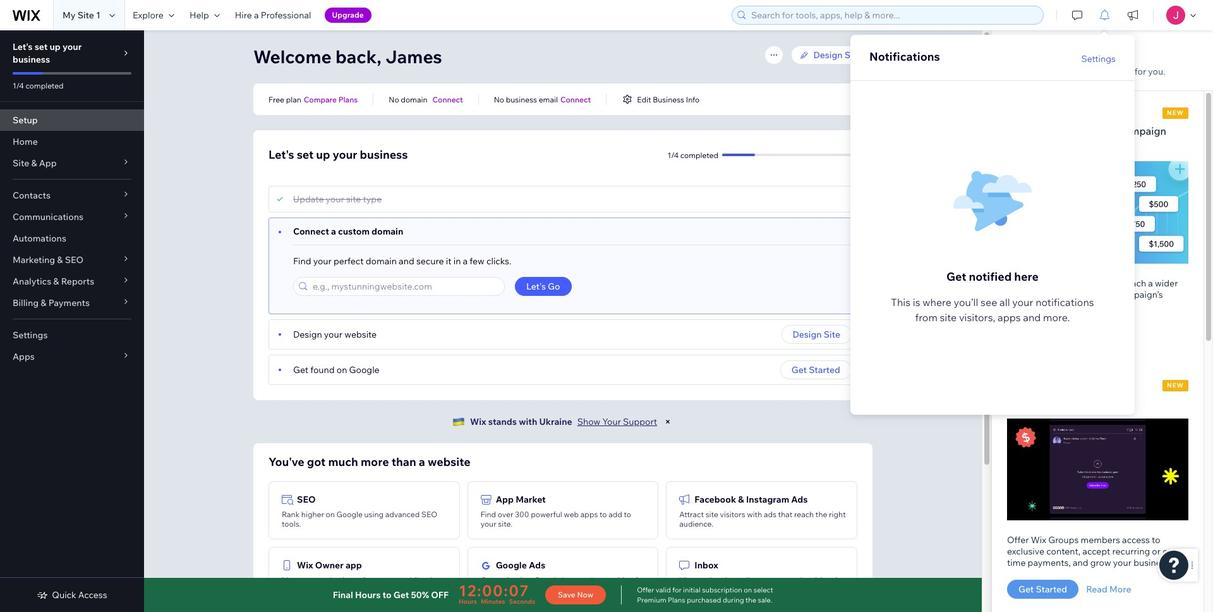 Task type: describe. For each thing, give the bounding box(es) containing it.
one-
[[1164, 546, 1182, 557]]

and left secure
[[399, 255, 415, 267]]

business left the email
[[506, 95, 537, 104]]

1 vertical spatial set
[[297, 147, 314, 162]]

show your support button
[[578, 416, 658, 427]]

and inside this is where you'll see all your notifications from site visitors, apps and more.
[[1024, 311, 1042, 324]]

on for noticed
[[524, 575, 533, 585]]

from inside manage your business from your mobile, chat with visitors & more.
[[363, 575, 380, 585]]

a right hire
[[254, 9, 259, 21]]

google for get found on google
[[349, 364, 380, 376]]

new for profit from premium posts
[[1168, 381, 1185, 389]]

your up update your site type
[[333, 147, 358, 162]]

design your website
[[293, 329, 377, 340]]

plan
[[286, 95, 301, 104]]

get inside 'get noticed on google by people searching for what your business offers.'
[[481, 575, 494, 585]]

site inside this is where you'll see all your notifications from site visitors, apps and more.
[[941, 311, 957, 324]]

find for find your perfect domain and secure it in a few clicks.
[[293, 255, 311, 267]]

billing
[[13, 297, 39, 309]]

started for get started button
[[809, 364, 841, 376]]

show
[[578, 416, 601, 427]]

save now
[[558, 590, 594, 599]]

facebook & instagram ads
[[695, 494, 808, 505]]

personalized
[[1081, 66, 1133, 77]]

view and reply to all messages and activity via email, chat & more.
[[680, 575, 842, 594]]

attract
[[680, 510, 704, 519]]

new for boost your google ads campaign with extra ad credits
[[1168, 109, 1185, 117]]

product
[[1008, 66, 1041, 77]]

plans inside offer valid for initial subscription on select premium plans purchased during the sale.
[[668, 596, 686, 604]]

people
[[573, 575, 598, 585]]

0 horizontal spatial connect
[[293, 226, 329, 237]]

domain for perfect
[[366, 255, 397, 267]]

that
[[779, 510, 793, 519]]

offer valid for initial subscription on select premium plans purchased during the sale.
[[637, 585, 774, 604]]

instagram
[[747, 494, 790, 505]]

a right than
[[419, 455, 425, 469]]

seo inside rank higher on google using advanced seo tools.
[[422, 510, 438, 519]]

more
[[361, 455, 389, 469]]

is
[[913, 296, 921, 309]]

analytics
[[13, 276, 51, 287]]

inbox
[[695, 560, 719, 571]]

1
[[96, 9, 100, 21]]

apps button
[[0, 346, 144, 367]]

12:00:07 hours minutes seconds
[[459, 581, 536, 606]]

1 horizontal spatial app
[[496, 494, 514, 505]]

reach inside purchase extra ad credits to reach a wider audience and elevate your campaign's performance.
[[1124, 277, 1147, 289]]

site.
[[498, 519, 513, 529]]

to left 50%
[[383, 589, 392, 601]]

on inside offer valid for initial subscription on select premium plans purchased during the sale.
[[744, 585, 753, 594]]

site left 1
[[78, 9, 94, 21]]

ads for google
[[1099, 125, 1118, 137]]

ad inside boost your google ads campaign with extra ad credits
[[1057, 140, 1069, 152]]

with right stands
[[519, 416, 538, 427]]

setup link
[[0, 109, 144, 131]]

google for get noticed on google by people searching for what your business offers.
[[535, 575, 561, 585]]

much
[[328, 455, 358, 469]]

to inside offer wix groups members access to exclusive content, accept recurring or one- time payments, and grow your business.
[[1153, 534, 1161, 546]]

using
[[365, 510, 384, 519]]

50%
[[411, 589, 429, 601]]

design site inside button
[[793, 329, 841, 340]]

audience.
[[680, 519, 714, 529]]

0 vertical spatial site
[[346, 193, 361, 205]]

extra inside purchase extra ad credits to reach a wider audience and elevate your campaign's performance.
[[1048, 277, 1069, 289]]

0 vertical spatial website
[[345, 329, 377, 340]]

free plan compare plans
[[269, 95, 358, 104]]

& for facebook
[[739, 494, 745, 505]]

& for analytics
[[53, 276, 59, 287]]

visitors inside manage your business from your mobile, chat with visitors & more.
[[299, 585, 324, 594]]

google inside boost your google ads campaign with extra ad credits
[[1062, 125, 1097, 137]]

a inside purchase extra ad credits to reach a wider audience and elevate your campaign's performance.
[[1149, 277, 1154, 289]]

let's set up your business inside sidebar element
[[13, 41, 82, 65]]

from inside this is where you'll see all your notifications from site visitors, apps and more.
[[916, 311, 938, 324]]

0 vertical spatial plans
[[339, 95, 358, 104]]

notifications
[[870, 49, 941, 64]]

ukraine
[[540, 416, 573, 427]]

the inside offer valid for initial subscription on select premium plans purchased during the sale.
[[746, 596, 757, 604]]

upgrade
[[332, 10, 364, 20]]

home link
[[0, 131, 144, 152]]

get started for get started button
[[792, 364, 841, 376]]

exclusive
[[1008, 546, 1045, 557]]

2 horizontal spatial from
[[1037, 397, 1059, 409]]

0 vertical spatial premium
[[1062, 397, 1105, 409]]

up inside sidebar element
[[50, 41, 61, 52]]

google ads
[[496, 560, 546, 571]]

view
[[680, 575, 697, 585]]

site & app button
[[0, 152, 144, 174]]

1 vertical spatial up
[[316, 147, 330, 162]]

more. inside this is where you'll see all your notifications from site visitors, apps and more.
[[1044, 311, 1071, 324]]

started for get started link
[[1037, 584, 1068, 595]]

where
[[923, 296, 952, 309]]

communications button
[[0, 206, 144, 228]]

web
[[564, 510, 579, 519]]

credits inside boost your google ads campaign with extra ad credits
[[1071, 140, 1104, 152]]

hire a professional link
[[227, 0, 319, 30]]

all inside 'view and reply to all messages and activity via email, chat & more.'
[[742, 575, 750, 585]]

communications
[[13, 211, 84, 223]]

edit
[[637, 95, 652, 104]]

no domain connect
[[389, 95, 463, 104]]

for inside 'get noticed on google by people searching for what your business offers.'
[[636, 575, 646, 585]]

1 vertical spatial 1/4
[[668, 150, 679, 160]]

update your site type
[[293, 193, 382, 205]]

billing & payments button
[[0, 292, 144, 314]]

posts
[[1107, 397, 1133, 409]]

automations
[[13, 233, 66, 244]]

contacts
[[13, 190, 51, 201]]

marketing & seo
[[13, 254, 84, 266]]

0 vertical spatial design site
[[814, 49, 862, 61]]

1 horizontal spatial connect
[[433, 95, 463, 104]]

offer for offer wix groups members access to exclusive content, accept recurring or one- time payments, and grow your business.
[[1008, 534, 1030, 546]]

settings link
[[0, 324, 144, 346]]

your inside boost your google ads campaign with extra ad credits
[[1038, 125, 1060, 137]]

the inside attract site visitors with ads that reach the right audience.
[[816, 510, 828, 519]]

update
[[293, 193, 324, 205]]

back,
[[336, 46, 382, 68]]

you've got much more than a website
[[269, 455, 471, 469]]

few
[[470, 255, 485, 267]]

google for rank higher on google using advanced seo tools.
[[337, 510, 363, 519]]

and up offer valid for initial subscription on select premium plans purchased during the sale.
[[699, 575, 712, 585]]

profit
[[1008, 397, 1034, 409]]

get up you'll
[[947, 269, 967, 284]]

offer wix groups members access to exclusive content, accept recurring or one- time payments, and grow your business.
[[1008, 534, 1182, 568]]

& inside manage your business from your mobile, chat with visitors & more.
[[326, 585, 331, 594]]

and left activity
[[789, 575, 803, 585]]

get started link
[[1008, 580, 1079, 599]]

no for no domain
[[389, 95, 399, 104]]

no for no business email
[[494, 95, 505, 104]]

a left the custom
[[331, 226, 336, 237]]

get inside get started button
[[792, 364, 807, 376]]

& for billing
[[41, 297, 46, 309]]

get left 'found'
[[293, 364, 309, 376]]

owner
[[315, 560, 344, 571]]

see
[[981, 296, 998, 309]]

members
[[1082, 534, 1121, 546]]

time
[[1008, 557, 1026, 568]]

1 vertical spatial website
[[428, 455, 471, 469]]

or
[[1153, 546, 1162, 557]]

stands
[[489, 416, 517, 427]]

with inside boost your google ads campaign with extra ad credits
[[1008, 140, 1028, 152]]

site inside attract site visitors with ads that reach the right audience.
[[706, 510, 719, 519]]

during
[[723, 596, 745, 604]]

to right add
[[624, 510, 632, 519]]

get inside get started link
[[1019, 584, 1035, 595]]

recurring
[[1113, 546, 1151, 557]]

visitors inside attract site visitors with ads that reach the right audience.
[[720, 510, 746, 519]]

billing & payments
[[13, 297, 90, 309]]

your inside sidebar element
[[63, 41, 82, 52]]

my site 1
[[63, 9, 100, 21]]

find your perfect domain and secure it in a few clicks.
[[293, 255, 512, 267]]

groups
[[1049, 534, 1080, 546]]

over
[[498, 510, 514, 519]]

site inside 'popup button'
[[13, 157, 29, 169]]

ads
[[764, 510, 777, 519]]

seo inside popup button
[[65, 254, 84, 266]]

credits inside purchase extra ad credits to reach a wider audience and elevate your campaign's performance.
[[1083, 277, 1112, 289]]

your inside purchase extra ad credits to reach a wider audience and elevate your campaign's performance.
[[1097, 289, 1115, 300]]

set inside sidebar element
[[35, 41, 48, 52]]

settings for settings link
[[13, 329, 48, 341]]

chat inside 'view and reply to all messages and activity via email, chat & more.'
[[703, 585, 718, 594]]

with inside attract site visitors with ads that reach the right audience.
[[748, 510, 763, 519]]

home
[[13, 136, 38, 147]]

edit business info
[[637, 95, 700, 104]]

payments
[[48, 297, 90, 309]]

advanced
[[386, 510, 420, 519]]

chat inside manage your business from your mobile, chat with visitors & more.
[[426, 575, 442, 585]]

site left notifications
[[845, 49, 862, 61]]

a right in
[[463, 255, 468, 267]]

business up type
[[360, 147, 408, 162]]

product updates, personalized for you.
[[1008, 66, 1166, 77]]

your down owner
[[312, 575, 328, 585]]

email,
[[680, 585, 701, 594]]

and inside purchase extra ad credits to reach a wider audience and elevate your campaign's performance.
[[1048, 289, 1063, 300]]

settings button
[[1082, 53, 1117, 64]]

your
[[603, 416, 621, 427]]

grow
[[1091, 557, 1112, 568]]



Task type: locate. For each thing, give the bounding box(es) containing it.
2 new from the top
[[1168, 381, 1185, 389]]

app inside site & app 'popup button'
[[39, 157, 57, 169]]

edit business info button
[[622, 94, 700, 105]]

0 vertical spatial seo
[[65, 254, 84, 266]]

2 vertical spatial let's
[[527, 281, 546, 292]]

1 horizontal spatial offer
[[1008, 534, 1030, 546]]

business inside 'get noticed on google by people searching for what your business offers.'
[[517, 585, 549, 594]]

settings up apps
[[13, 329, 48, 341]]

12:00:07
[[459, 581, 530, 600]]

0 horizontal spatial the
[[746, 596, 757, 604]]

2 vertical spatial from
[[363, 575, 380, 585]]

support
[[623, 416, 658, 427]]

0 horizontal spatial 1/4 completed
[[13, 81, 64, 90]]

1 vertical spatial let's set up your business
[[269, 147, 408, 162]]

profit from premium posts
[[1008, 397, 1133, 409]]

0 vertical spatial let's
[[13, 41, 33, 52]]

2 horizontal spatial wix
[[1032, 534, 1047, 546]]

0 vertical spatial ads
[[1099, 125, 1118, 137]]

connect link right the email
[[561, 94, 591, 105]]

notified
[[970, 269, 1012, 284]]

on down google ads
[[524, 575, 533, 585]]

in
[[454, 255, 461, 267]]

explore
[[133, 9, 164, 21]]

updates,
[[1043, 66, 1079, 77]]

app up over
[[496, 494, 514, 505]]

connect
[[433, 95, 463, 104], [561, 95, 591, 104], [293, 226, 329, 237]]

all left the messages
[[742, 575, 750, 585]]

& left final
[[326, 585, 331, 594]]

to right elevate
[[1114, 277, 1122, 289]]

wix for wix stands with ukraine show your support
[[470, 416, 487, 427]]

1 vertical spatial extra
[[1048, 277, 1069, 289]]

seo up the higher
[[297, 494, 316, 505]]

your up final hours to get 50% off
[[381, 575, 397, 585]]

site left type
[[346, 193, 361, 205]]

your inside offer wix groups members access to exclusive content, accept recurring or one- time payments, and grow your business.
[[1114, 557, 1132, 568]]

manage your business from your mobile, chat with visitors & more.
[[282, 575, 442, 594]]

1 connect link from the left
[[433, 94, 463, 105]]

offer inside offer wix groups members access to exclusive content, accept recurring or one- time payments, and grow your business.
[[1008, 534, 1030, 546]]

0 horizontal spatial for
[[636, 575, 646, 585]]

2 vertical spatial ads
[[529, 560, 546, 571]]

reply
[[714, 575, 732, 585]]

0 vertical spatial get started
[[792, 364, 841, 376]]

app market
[[496, 494, 546, 505]]

1 horizontal spatial visitors
[[720, 510, 746, 519]]

2 vertical spatial seo
[[422, 510, 438, 519]]

2 vertical spatial wix
[[297, 560, 313, 571]]

0 vertical spatial new
[[1168, 109, 1185, 117]]

completed inside sidebar element
[[26, 81, 64, 90]]

1/4 completed up setup
[[13, 81, 64, 90]]

0 horizontal spatial apps
[[581, 510, 598, 519]]

& up analytics & reports
[[57, 254, 63, 266]]

higher
[[301, 510, 324, 519]]

0 horizontal spatial ad
[[1057, 140, 1069, 152]]

compare
[[304, 95, 337, 104]]

& up during at the bottom of page
[[720, 585, 725, 594]]

1 horizontal spatial completed
[[681, 150, 719, 160]]

started inside button
[[809, 364, 841, 376]]

2 horizontal spatial ads
[[1099, 125, 1118, 137]]

0 horizontal spatial started
[[809, 364, 841, 376]]

your left the site.
[[481, 519, 497, 529]]

reports
[[61, 276, 94, 287]]

1 horizontal spatial set
[[297, 147, 314, 162]]

with down boost
[[1008, 140, 1028, 152]]

searching
[[599, 575, 634, 585]]

1 vertical spatial plans
[[668, 596, 686, 604]]

to inside purchase extra ad credits to reach a wider audience and elevate your campaign's performance.
[[1114, 277, 1122, 289]]

attract site visitors with ads that reach the right audience.
[[680, 510, 846, 529]]

0 vertical spatial 1/4
[[13, 81, 24, 90]]

ad
[[1057, 140, 1069, 152], [1071, 277, 1081, 289]]

settings inside sidebar element
[[13, 329, 48, 341]]

2 no from the left
[[494, 95, 505, 104]]

get started inside button
[[792, 364, 841, 376]]

type
[[363, 193, 382, 205]]

& inside dropdown button
[[53, 276, 59, 287]]

let's set up your business down my
[[13, 41, 82, 65]]

& inside 'view and reply to all messages and activity via email, chat & more.'
[[720, 585, 725, 594]]

1 vertical spatial ads
[[792, 494, 808, 505]]

1 vertical spatial for
[[636, 575, 646, 585]]

1 vertical spatial let's
[[269, 147, 294, 162]]

0 horizontal spatial connect link
[[433, 94, 463, 105]]

1 vertical spatial new
[[1168, 381, 1185, 389]]

hours left the minutes
[[459, 598, 477, 606]]

seo down automations link
[[65, 254, 84, 266]]

ads for instagram
[[792, 494, 808, 505]]

0 horizontal spatial app
[[39, 157, 57, 169]]

more. inside 'view and reply to all messages and activity via email, chat & more.'
[[726, 585, 747, 594]]

get started for get started link
[[1019, 584, 1068, 595]]

2 horizontal spatial site
[[941, 311, 957, 324]]

site down facebook
[[706, 510, 719, 519]]

extra inside boost your google ads campaign with extra ad credits
[[1031, 140, 1055, 152]]

found
[[311, 364, 335, 376]]

settings for settings button
[[1082, 53, 1117, 64]]

1 vertical spatial settings
[[13, 329, 48, 341]]

1 horizontal spatial let's set up your business
[[269, 147, 408, 162]]

to left add
[[600, 510, 607, 519]]

ads inside boost your google ads campaign with extra ad credits
[[1099, 125, 1118, 137]]

your inside find over 300 powerful web apps to add to your site.
[[481, 519, 497, 529]]

connect a custom domain
[[293, 226, 404, 237]]

business inside sidebar element
[[13, 54, 50, 65]]

& inside 'dropdown button'
[[41, 297, 46, 309]]

with inside manage your business from your mobile, chat with visitors & more.
[[282, 585, 297, 594]]

and inside offer wix groups members access to exclusive content, accept recurring or one- time payments, and grow your business.
[[1074, 557, 1089, 568]]

1 new from the top
[[1168, 109, 1185, 117]]

1 horizontal spatial all
[[1000, 296, 1011, 309]]

premium inside offer valid for initial subscription on select premium plans purchased during the sale.
[[637, 596, 667, 604]]

1/4 completed inside sidebar element
[[13, 81, 64, 90]]

access
[[1123, 534, 1151, 546]]

0 vertical spatial settings
[[1082, 53, 1117, 64]]

all right see
[[1000, 296, 1011, 309]]

find for find over 300 powerful web apps to add to your site.
[[481, 510, 496, 519]]

completed down info at the right top of the page
[[681, 150, 719, 160]]

1 vertical spatial reach
[[795, 510, 814, 519]]

2 horizontal spatial connect
[[561, 95, 591, 104]]

0 vertical spatial started
[[809, 364, 841, 376]]

2 vertical spatial site
[[706, 510, 719, 519]]

0 horizontal spatial visitors
[[299, 585, 324, 594]]

welcome back, james
[[254, 46, 442, 68]]

perfect
[[334, 255, 364, 267]]

google up noticed
[[496, 560, 527, 571]]

get down mobile,
[[394, 589, 409, 601]]

on for found
[[337, 364, 347, 376]]

from down is
[[916, 311, 938, 324]]

your up get found on google in the left bottom of the page
[[324, 329, 343, 340]]

2 horizontal spatial let's
[[527, 281, 546, 292]]

valid
[[656, 585, 671, 594]]

your right update
[[326, 193, 344, 205]]

setup
[[13, 114, 38, 126]]

domain
[[401, 95, 428, 104], [372, 226, 404, 237], [366, 255, 397, 267]]

1 horizontal spatial hours
[[459, 598, 477, 606]]

& inside 'popup button'
[[31, 157, 37, 169]]

1 vertical spatial started
[[1037, 584, 1068, 595]]

chat up purchased
[[703, 585, 718, 594]]

your left perfect
[[313, 255, 332, 267]]

1/4 inside sidebar element
[[13, 81, 24, 90]]

and
[[399, 255, 415, 267], [1048, 289, 1063, 300], [1024, 311, 1042, 324], [1074, 557, 1089, 568], [699, 575, 712, 585], [789, 575, 803, 585]]

offer for offer valid for initial subscription on select premium plans purchased during the sale.
[[637, 585, 655, 594]]

read
[[1087, 584, 1108, 595]]

let's inside sidebar element
[[13, 41, 33, 52]]

find left over
[[481, 510, 496, 519]]

google left using
[[337, 510, 363, 519]]

mobile,
[[399, 575, 425, 585]]

e.g., mystunningwebsite.com field
[[309, 278, 501, 295]]

connect down james
[[433, 95, 463, 104]]

website right than
[[428, 455, 471, 469]]

apps down audience
[[998, 311, 1022, 324]]

1 horizontal spatial apps
[[998, 311, 1022, 324]]

let's
[[13, 41, 33, 52], [269, 147, 294, 162], [527, 281, 546, 292]]

offer up time
[[1008, 534, 1030, 546]]

0 horizontal spatial settings
[[13, 329, 48, 341]]

access
[[78, 589, 107, 601]]

and left "grow"
[[1074, 557, 1089, 568]]

your right "grow"
[[1114, 557, 1132, 568]]

manage
[[282, 575, 311, 585]]

a left wider
[[1149, 277, 1154, 289]]

completed up setup
[[26, 81, 64, 90]]

0 horizontal spatial ads
[[529, 560, 546, 571]]

connect right the email
[[561, 95, 591, 104]]

app down the home link
[[39, 157, 57, 169]]

1 vertical spatial seo
[[297, 494, 316, 505]]

Search for tools, apps, help & more... field
[[748, 6, 1040, 24]]

get found on google
[[293, 364, 380, 376]]

to left one-
[[1153, 534, 1161, 546]]

apps inside find over 300 powerful web apps to add to your site.
[[581, 510, 598, 519]]

ad inside purchase extra ad credits to reach a wider audience and elevate your campaign's performance.
[[1071, 277, 1081, 289]]

google inside rank higher on google using advanced seo tools.
[[337, 510, 363, 519]]

extra down boost
[[1031, 140, 1055, 152]]

info
[[686, 95, 700, 104]]

a
[[254, 9, 259, 21], [331, 226, 336, 237], [463, 255, 468, 267], [1149, 277, 1154, 289], [419, 455, 425, 469]]

0 horizontal spatial completed
[[26, 81, 64, 90]]

wix left groups
[[1032, 534, 1047, 546]]

0 horizontal spatial find
[[293, 255, 311, 267]]

0 horizontal spatial wix
[[297, 560, 313, 571]]

the left sale.
[[746, 596, 757, 604]]

apps inside this is where you'll see all your notifications from site visitors, apps and more.
[[998, 311, 1022, 324]]

visitors down facebook
[[720, 510, 746, 519]]

for left you.
[[1135, 66, 1147, 77]]

business up final
[[330, 575, 361, 585]]

started down the payments,
[[1037, 584, 1068, 595]]

1 vertical spatial from
[[1037, 397, 1059, 409]]

1 vertical spatial wix
[[1032, 534, 1047, 546]]

sidebar element
[[0, 30, 144, 612]]

connect down update
[[293, 226, 329, 237]]

let's go
[[527, 281, 561, 292]]

to right reply
[[734, 575, 741, 585]]

wix stands with ukraine show your support
[[470, 416, 658, 427]]

2 vertical spatial domain
[[366, 255, 397, 267]]

this is where you'll see all your notifications from site visitors, apps and more.
[[892, 296, 1095, 324]]

1/4 up setup
[[13, 81, 24, 90]]

design site button
[[782, 325, 852, 344]]

right
[[830, 510, 846, 519]]

0 vertical spatial ad
[[1057, 140, 1069, 152]]

1 horizontal spatial up
[[316, 147, 330, 162]]

hours
[[355, 589, 381, 601], [459, 598, 477, 606]]

get noticed on google by people searching for what your business offers.
[[481, 575, 646, 594]]

0 horizontal spatial up
[[50, 41, 61, 52]]

your right elevate
[[1097, 289, 1115, 300]]

google left the by
[[535, 575, 561, 585]]

the
[[816, 510, 828, 519], [746, 596, 757, 604]]

quick access
[[52, 589, 107, 601]]

premium down valid
[[637, 596, 667, 604]]

0 vertical spatial apps
[[998, 311, 1022, 324]]

0 horizontal spatial no
[[389, 95, 399, 104]]

what
[[481, 585, 498, 594]]

google inside 'get noticed on google by people searching for what your business offers.'
[[535, 575, 561, 585]]

hire
[[235, 9, 252, 21]]

your down purchase
[[1013, 296, 1034, 309]]

to inside 'view and reply to all messages and activity via email, chat & more.'
[[734, 575, 741, 585]]

on for higher
[[326, 510, 335, 519]]

marketing
[[13, 254, 55, 266]]

find inside find over 300 powerful web apps to add to your site.
[[481, 510, 496, 519]]

& for site
[[31, 157, 37, 169]]

purchase
[[1008, 277, 1046, 289]]

1 vertical spatial domain
[[372, 226, 404, 237]]

minutes
[[481, 598, 506, 606]]

premium left posts
[[1062, 397, 1105, 409]]

reach
[[1124, 277, 1147, 289], [795, 510, 814, 519]]

2 connect link from the left
[[561, 94, 591, 105]]

analytics & reports
[[13, 276, 94, 287]]

1 horizontal spatial no
[[494, 95, 505, 104]]

hours right final
[[355, 589, 381, 601]]

for inside offer valid for initial subscription on select premium plans purchased during the sale.
[[673, 585, 682, 594]]

on right 'found'
[[337, 364, 347, 376]]

with left final
[[282, 585, 297, 594]]

seo
[[65, 254, 84, 266], [297, 494, 316, 505], [422, 510, 438, 519]]

hours for final
[[355, 589, 381, 601]]

your right what
[[500, 585, 516, 594]]

1 vertical spatial design site
[[793, 329, 841, 340]]

more. up during at the bottom of page
[[726, 585, 747, 594]]

on inside 'get noticed on google by people searching for what your business offers.'
[[524, 575, 533, 585]]

site inside button
[[824, 329, 841, 340]]

0 horizontal spatial get started
[[792, 364, 841, 376]]

settings up the 'personalized'
[[1082, 53, 1117, 64]]

more. inside manage your business from your mobile, chat with visitors & more.
[[333, 585, 353, 594]]

reach left wider
[[1124, 277, 1147, 289]]

0 horizontal spatial let's
[[13, 41, 33, 52]]

1 no from the left
[[389, 95, 399, 104]]

1 horizontal spatial reach
[[1124, 277, 1147, 289]]

0 horizontal spatial seo
[[65, 254, 84, 266]]

reach inside attract site visitors with ads that reach the right audience.
[[795, 510, 814, 519]]

on inside rank higher on google using advanced seo tools.
[[326, 510, 335, 519]]

visitors down owner
[[299, 585, 324, 594]]

save
[[558, 590, 576, 599]]

wix inside offer wix groups members access to exclusive content, accept recurring or one- time payments, and grow your business.
[[1032, 534, 1047, 546]]

free
[[269, 95, 285, 104]]

started down design site button
[[809, 364, 841, 376]]

& for marketing
[[57, 254, 63, 266]]

1 horizontal spatial from
[[916, 311, 938, 324]]

accept
[[1083, 546, 1111, 557]]

no left the email
[[494, 95, 505, 104]]

google right boost
[[1062, 125, 1097, 137]]

2 horizontal spatial more.
[[1044, 311, 1071, 324]]

0 vertical spatial set
[[35, 41, 48, 52]]

for right the searching
[[636, 575, 646, 585]]

visitors
[[720, 510, 746, 519], [299, 585, 324, 594]]

0 vertical spatial domain
[[401, 95, 428, 104]]

site down the home
[[13, 157, 29, 169]]

0 horizontal spatial more.
[[333, 585, 353, 594]]

help
[[190, 9, 209, 21]]

wix owner app
[[297, 560, 362, 571]]

0 horizontal spatial hours
[[355, 589, 381, 601]]

ads left campaign
[[1099, 125, 1118, 137]]

it
[[446, 255, 452, 267]]

1 horizontal spatial ads
[[792, 494, 808, 505]]

1/4 completed
[[13, 81, 64, 90], [668, 150, 719, 160]]

hours for 12:00:07
[[459, 598, 477, 606]]

purchased
[[687, 596, 722, 604]]

no business email connect
[[494, 95, 591, 104]]

let's inside button
[[527, 281, 546, 292]]

business inside manage your business from your mobile, chat with visitors & more.
[[330, 575, 361, 585]]

1/4 down business
[[668, 150, 679, 160]]

offer inside offer valid for initial subscription on select premium plans purchased during the sale.
[[637, 585, 655, 594]]

1 horizontal spatial 1/4 completed
[[668, 150, 719, 160]]

credits
[[1071, 140, 1104, 152], [1083, 277, 1112, 289]]

0 vertical spatial wix
[[470, 416, 487, 427]]

connect link for no domain connect
[[433, 94, 463, 105]]

1 horizontal spatial premium
[[1062, 397, 1105, 409]]

off
[[431, 589, 449, 601]]

on left the select
[[744, 585, 753, 594]]

boost
[[1008, 125, 1036, 137]]

0 vertical spatial the
[[816, 510, 828, 519]]

content,
[[1047, 546, 1081, 557]]

0 vertical spatial for
[[1135, 66, 1147, 77]]

your down my
[[63, 41, 82, 52]]

releases
[[1035, 47, 1082, 62]]

get notified here
[[947, 269, 1040, 284]]

wix for wix owner app
[[297, 560, 313, 571]]

business
[[13, 54, 50, 65], [506, 95, 537, 104], [360, 147, 408, 162], [330, 575, 361, 585], [517, 585, 549, 594]]

design inside button
[[793, 329, 822, 340]]

0 vertical spatial 1/4 completed
[[13, 81, 64, 90]]

hours inside the 12:00:07 hours minutes seconds
[[459, 598, 477, 606]]

1/4 completed down info at the right top of the page
[[668, 150, 719, 160]]

1 horizontal spatial chat
[[703, 585, 718, 594]]

2 horizontal spatial for
[[1135, 66, 1147, 77]]

extra
[[1031, 140, 1055, 152], [1048, 277, 1069, 289]]

domain for custom
[[372, 226, 404, 237]]

seo right advanced
[[422, 510, 438, 519]]

got
[[307, 455, 326, 469]]

0 vertical spatial up
[[50, 41, 61, 52]]

hire a professional
[[235, 9, 311, 21]]

plans right compare
[[339, 95, 358, 104]]

1 vertical spatial 1/4 completed
[[668, 150, 719, 160]]

your inside this is where you'll see all your notifications from site visitors, apps and more.
[[1013, 296, 1034, 309]]

domain right perfect
[[366, 255, 397, 267]]

your inside 'get noticed on google by people searching for what your business offers.'
[[500, 585, 516, 594]]

from right profit
[[1037, 397, 1059, 409]]

1 horizontal spatial seo
[[297, 494, 316, 505]]

your right boost
[[1038, 125, 1060, 137]]

1 vertical spatial credits
[[1083, 277, 1112, 289]]

contacts button
[[0, 185, 144, 206]]

site down where at the right
[[941, 311, 957, 324]]

wix left stands
[[470, 416, 487, 427]]

1 horizontal spatial let's
[[269, 147, 294, 162]]

0 vertical spatial extra
[[1031, 140, 1055, 152]]

powerful
[[531, 510, 563, 519]]

& inside popup button
[[57, 254, 63, 266]]

connect link for no business email connect
[[561, 94, 591, 105]]

1 vertical spatial visitors
[[299, 585, 324, 594]]

0 horizontal spatial 1/4
[[13, 81, 24, 90]]

get started down design site button
[[792, 364, 841, 376]]

business up setup
[[13, 54, 50, 65]]

no down james
[[389, 95, 399, 104]]

1 horizontal spatial more.
[[726, 585, 747, 594]]

all inside this is where you'll see all your notifications from site visitors, apps and more.
[[1000, 296, 1011, 309]]

0 horizontal spatial premium
[[637, 596, 667, 604]]

final hours to get 50% off
[[333, 589, 449, 601]]

1 horizontal spatial wix
[[470, 416, 487, 427]]

get down design site button
[[792, 364, 807, 376]]

and left elevate
[[1048, 289, 1063, 300]]

reach right that on the bottom right of page
[[795, 510, 814, 519]]

0 horizontal spatial website
[[345, 329, 377, 340]]

ads up that on the bottom right of page
[[792, 494, 808, 505]]



Task type: vqa. For each thing, say whether or not it's contained in the screenshot.
12:00:07
yes



